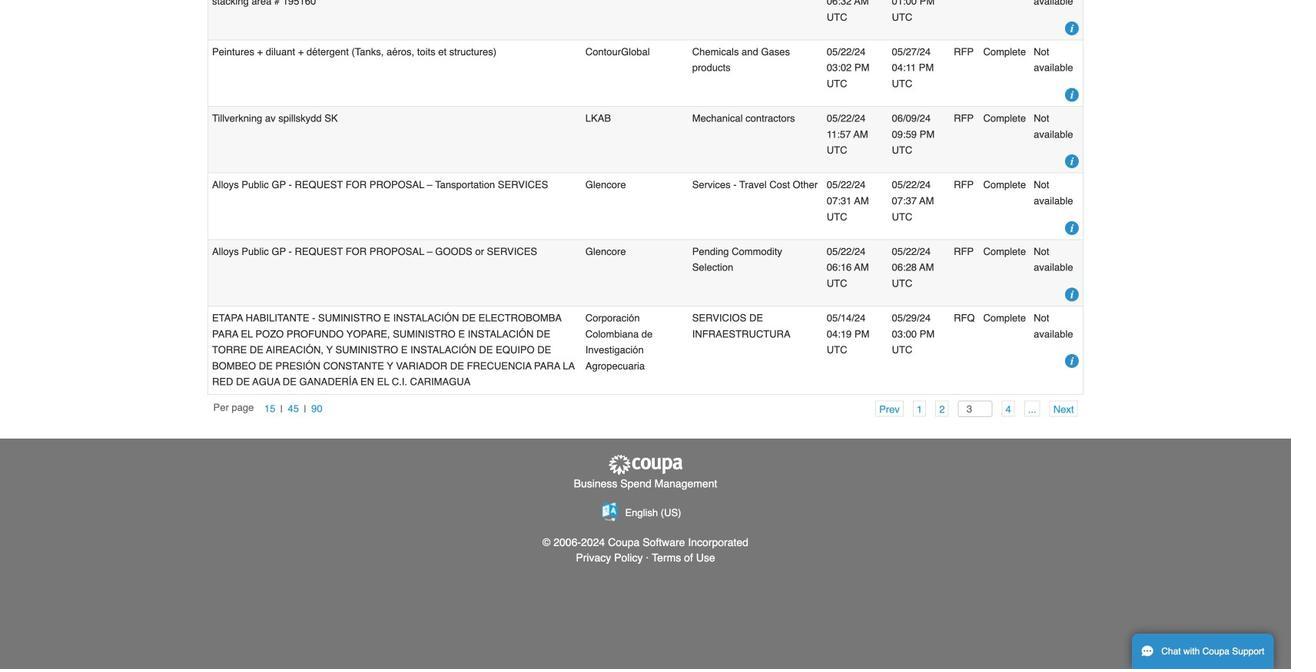Task type: vqa. For each thing, say whether or not it's contained in the screenshot.
first navigation from the left
yes



Task type: locate. For each thing, give the bounding box(es) containing it.
0 horizontal spatial navigation
[[213, 401, 328, 418]]

1 horizontal spatial navigation
[[866, 401, 1078, 418]]

1 navigation from the left
[[213, 401, 328, 418]]

navigation
[[213, 401, 328, 418], [866, 401, 1078, 418]]

2 navigation from the left
[[866, 401, 1078, 418]]



Task type: describe. For each thing, give the bounding box(es) containing it.
coupa supplier portal image
[[607, 455, 684, 476]]

Jump to page number field
[[958, 401, 993, 418]]



